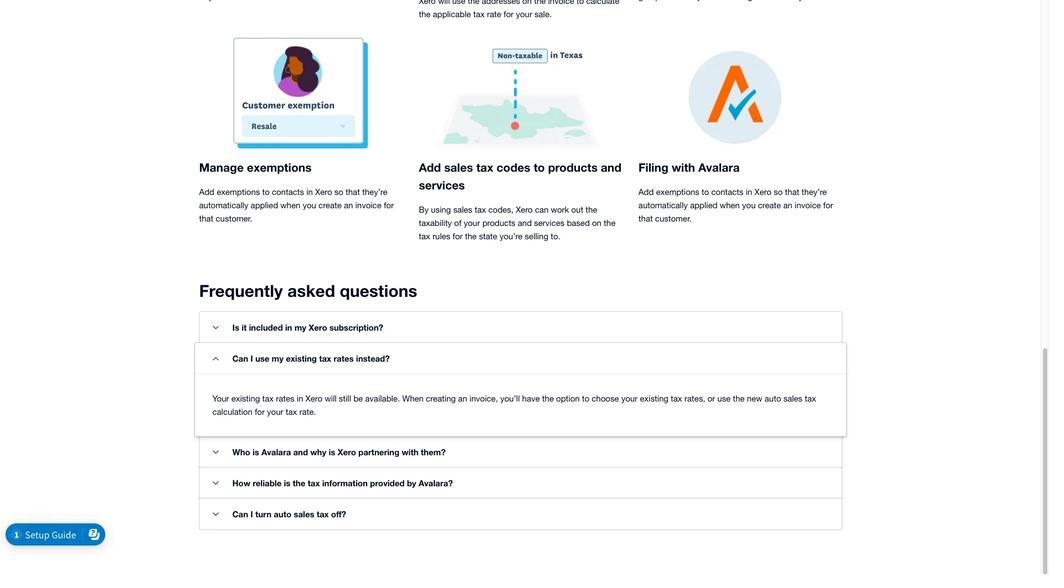 Task type: vqa. For each thing, say whether or not it's contained in the screenshot.
will
yes



Task type: describe. For each thing, give the bounding box(es) containing it.
exemptions for filing with avalara
[[656, 187, 700, 197]]

rates inside your existing tax rates in xero will still be available. when creating an invoice, you'll have the option to choose your existing tax rates, or use the new auto sales tax calculation for your tax rate.
[[276, 394, 295, 403]]

the left state
[[465, 232, 477, 241]]

out
[[572, 205, 584, 214]]

products inside by using sales tax codes, xero can work out the taxability of your products and services based on the tax rules for the state you're selling to.
[[483, 218, 516, 228]]

to inside add sales tax codes to products and services
[[534, 161, 545, 175]]

partnering
[[359, 447, 400, 457]]

toggle button for who is avalara and why is xero partnering with them?
[[205, 441, 227, 463]]

included
[[249, 323, 283, 333]]

exemptions for manage exemptions
[[217, 187, 260, 197]]

filing
[[639, 161, 669, 175]]

xero inside by using sales tax codes, xero can work out the taxability of your products and services based on the tax rules for the state you're selling to.
[[516, 205, 533, 214]]

rules
[[433, 232, 451, 241]]

will
[[325, 394, 337, 403]]

you'll
[[501, 394, 520, 403]]

can for can i use my existing tax rates instead?
[[232, 354, 248, 364]]

taxability
[[419, 218, 452, 228]]

is it included in my xero subscription?
[[232, 323, 383, 333]]

sales left off?
[[294, 509, 315, 519]]

why
[[311, 447, 327, 457]]

turn
[[255, 509, 272, 519]]

avalara?
[[419, 478, 453, 488]]

available.
[[365, 394, 400, 403]]

add for filing with avalara
[[639, 187, 654, 197]]

calculation
[[213, 407, 253, 417]]

add exemptions to contacts in xero so that they're automatically applied when you create an invoice for that customer. for filing with avalara
[[639, 187, 834, 223]]

1 vertical spatial your
[[622, 394, 638, 403]]

sales inside your existing tax rates in xero will still be available. when creating an invoice, you'll have the option to choose your existing tax rates, or use the new auto sales tax calculation for your tax rate.
[[784, 394, 803, 403]]

the right out
[[586, 205, 598, 214]]

automatically for manage
[[199, 201, 249, 210]]

they're for filing with avalara
[[802, 187, 827, 197]]

new
[[747, 394, 763, 403]]

questions
[[340, 281, 418, 301]]

to down filing with avalara on the top right
[[702, 187, 709, 197]]

they're for manage exemptions
[[362, 187, 388, 197]]

still
[[339, 394, 351, 403]]

create for filing with avalara
[[758, 201, 781, 210]]

is
[[232, 323, 239, 333]]

reliable
[[253, 478, 282, 488]]

can i use my existing tax rates instead?
[[232, 354, 390, 364]]

can
[[535, 205, 549, 214]]

by
[[407, 478, 417, 488]]

have
[[522, 394, 540, 403]]

0 horizontal spatial and
[[293, 447, 308, 457]]

filing with avalara
[[639, 161, 740, 175]]

and inside by using sales tax codes, xero can work out the taxability of your products and services based on the tax rules for the state you're selling to.
[[518, 218, 532, 228]]

1 vertical spatial with
[[402, 447, 419, 457]]

0 vertical spatial my
[[295, 323, 306, 333]]

asked
[[288, 281, 335, 301]]

1 vertical spatial auto
[[274, 509, 292, 519]]

invoice for manage exemptions
[[356, 201, 382, 210]]

selling
[[525, 232, 549, 241]]

avalara for with
[[699, 161, 740, 175]]

services inside add sales tax codes to products and services
[[419, 178, 465, 192]]

be
[[354, 394, 363, 403]]

toggle button for is it included in my xero subscription?
[[205, 316, 227, 339]]

create for manage exemptions
[[319, 201, 342, 210]]

use inside your existing tax rates in xero will still be available. when creating an invoice, you'll have the option to choose your existing tax rates, or use the new auto sales tax calculation for your tax rate.
[[718, 394, 731, 403]]

toggle button for can i turn auto sales tax off?
[[205, 503, 227, 525]]

when for manage exemptions
[[281, 201, 301, 210]]

subscription?
[[330, 323, 383, 333]]

1 horizontal spatial with
[[672, 161, 696, 175]]

who is avalara and why is xero partnering with them?
[[232, 447, 446, 457]]

contacts for filing with avalara
[[712, 187, 744, 197]]

an for filing with avalara
[[784, 201, 793, 210]]

xero inside your existing tax rates in xero will still be available. when creating an invoice, you'll have the option to choose your existing tax rates, or use the new auto sales tax calculation for your tax rate.
[[306, 394, 323, 403]]

can i turn auto sales tax off?
[[232, 509, 346, 519]]

the left new
[[733, 394, 745, 403]]

auto inside your existing tax rates in xero will still be available. when creating an invoice, you'll have the option to choose your existing tax rates, or use the new auto sales tax calculation for your tax rate.
[[765, 394, 782, 403]]

an for manage exemptions
[[344, 201, 353, 210]]

invoice,
[[470, 394, 498, 403]]

it
[[242, 323, 247, 333]]

your inside by using sales tax codes, xero can work out the taxability of your products and services based on the tax rules for the state you're selling to.
[[464, 218, 480, 228]]

automatically for filing
[[639, 201, 688, 210]]

tax inside add sales tax codes to products and services
[[477, 161, 494, 175]]

2 horizontal spatial existing
[[640, 394, 669, 403]]

the right have on the bottom of the page
[[542, 394, 554, 403]]

you for manage exemptions
[[303, 201, 316, 210]]

add for manage exemptions
[[199, 187, 214, 197]]

to down the manage exemptions
[[262, 187, 270, 197]]

2 vertical spatial your
[[267, 407, 284, 417]]

i for turn
[[251, 509, 253, 519]]

using
[[431, 205, 451, 214]]

to inside your existing tax rates in xero will still be available. when creating an invoice, you'll have the option to choose your existing tax rates, or use the new auto sales tax calculation for your tax rate.
[[582, 394, 590, 403]]

work
[[551, 205, 569, 214]]

can for can i turn auto sales tax off?
[[232, 509, 248, 519]]

provided
[[370, 478, 405, 488]]

frequently asked questions
[[199, 281, 418, 301]]

in inside your existing tax rates in xero will still be available. when creating an invoice, you'll have the option to choose your existing tax rates, or use the new auto sales tax calculation for your tax rate.
[[297, 394, 303, 403]]

contacts for manage exemptions
[[272, 187, 304, 197]]

based
[[567, 218, 590, 228]]



Task type: locate. For each thing, give the bounding box(es) containing it.
toggle button up 'your'
[[205, 347, 227, 370]]

in
[[307, 187, 313, 197], [746, 187, 753, 197], [285, 323, 292, 333], [297, 394, 303, 403]]

add exemptions to contacts in xero so that they're automatically applied when you create an invoice for that customer. for manage exemptions
[[199, 187, 394, 223]]

invoice
[[356, 201, 382, 210], [795, 201, 821, 210]]

4 toggle button from the top
[[205, 472, 227, 494]]

2 can from the top
[[232, 509, 248, 519]]

by
[[419, 205, 429, 214]]

services inside by using sales tax codes, xero can work out the taxability of your products and services based on the tax rules for the state you're selling to.
[[534, 218, 565, 228]]

2 horizontal spatial your
[[622, 394, 638, 403]]

2 they're from the left
[[802, 187, 827, 197]]

toggle image left how
[[213, 481, 219, 485]]

0 horizontal spatial with
[[402, 447, 419, 457]]

products inside add sales tax codes to products and services
[[548, 161, 598, 175]]

i left turn
[[251, 509, 253, 519]]

and left why on the left of the page
[[293, 447, 308, 457]]

1 horizontal spatial and
[[518, 218, 532, 228]]

toggle image up 'your'
[[213, 357, 219, 361]]

tax
[[477, 161, 494, 175], [475, 205, 486, 214], [419, 232, 430, 241], [319, 354, 331, 364], [262, 394, 274, 403], [671, 394, 683, 403], [805, 394, 817, 403], [286, 407, 297, 417], [308, 478, 320, 488], [317, 509, 329, 519]]

applied down the manage exemptions
[[251, 201, 278, 210]]

and up selling
[[518, 218, 532, 228]]

1 horizontal spatial auto
[[765, 394, 782, 403]]

0 horizontal spatial you
[[303, 201, 316, 210]]

1 horizontal spatial they're
[[802, 187, 827, 197]]

customer. for manage
[[216, 214, 252, 223]]

so for filing with avalara
[[774, 187, 783, 197]]

2 add exemptions to contacts in xero so that they're automatically applied when you create an invoice for that customer. from the left
[[639, 187, 834, 223]]

toggle image for can i use my existing tax rates instead?
[[213, 357, 219, 361]]

existing left rates,
[[640, 394, 669, 403]]

1 vertical spatial i
[[251, 509, 253, 519]]

0 horizontal spatial invoice
[[356, 201, 382, 210]]

0 horizontal spatial existing
[[231, 394, 260, 403]]

them?
[[421, 447, 446, 457]]

contacts down the manage exemptions
[[272, 187, 304, 197]]

and
[[601, 161, 622, 175], [518, 218, 532, 228], [293, 447, 308, 457]]

option
[[556, 394, 580, 403]]

of
[[454, 218, 462, 228]]

1 horizontal spatial use
[[718, 394, 731, 403]]

is right reliable
[[284, 478, 291, 488]]

1 applied from the left
[[251, 201, 278, 210]]

2 i from the top
[[251, 509, 253, 519]]

2 vertical spatial and
[[293, 447, 308, 457]]

automatically down manage on the top left of page
[[199, 201, 249, 210]]

with left them?
[[402, 447, 419, 457]]

applied
[[251, 201, 278, 210], [690, 201, 718, 210]]

2 when from the left
[[720, 201, 740, 210]]

is
[[253, 447, 259, 457], [329, 447, 335, 457], [284, 478, 291, 488]]

you
[[303, 201, 316, 210], [743, 201, 756, 210]]

0 vertical spatial use
[[255, 354, 270, 364]]

your left rate.
[[267, 407, 284, 417]]

products up out
[[548, 161, 598, 175]]

0 horizontal spatial rates
[[276, 394, 295, 403]]

with
[[672, 161, 696, 175], [402, 447, 419, 457]]

0 vertical spatial i
[[251, 354, 253, 364]]

1 horizontal spatial existing
[[286, 354, 317, 364]]

1 automatically from the left
[[199, 201, 249, 210]]

toggle image for how reliable is the tax information provided by avalara?
[[213, 481, 219, 485]]

1 vertical spatial rates
[[276, 394, 295, 403]]

3 toggle image from the top
[[213, 450, 219, 454]]

products down codes,
[[483, 218, 516, 228]]

1 horizontal spatial customer.
[[656, 214, 692, 223]]

add up by at the left of the page
[[419, 161, 441, 175]]

rates left instead?
[[334, 354, 354, 364]]

avalara
[[699, 161, 740, 175], [262, 447, 291, 457]]

when for filing with avalara
[[720, 201, 740, 210]]

0 vertical spatial can
[[232, 354, 248, 364]]

toggle image for can i turn auto sales tax off?
[[213, 512, 219, 516]]

1 so from the left
[[335, 187, 344, 197]]

that
[[346, 187, 360, 197], [785, 187, 800, 197], [199, 214, 214, 223], [639, 214, 653, 223]]

sales up of
[[454, 205, 473, 214]]

1 vertical spatial and
[[518, 218, 532, 228]]

auto right turn
[[274, 509, 292, 519]]

frequently
[[199, 281, 283, 301]]

1 toggle button from the top
[[205, 316, 227, 339]]

1 horizontal spatial services
[[534, 218, 565, 228]]

you for filing with avalara
[[743, 201, 756, 210]]

your right choose
[[622, 394, 638, 403]]

on
[[592, 218, 602, 228]]

0 vertical spatial products
[[548, 161, 598, 175]]

0 horizontal spatial contacts
[[272, 187, 304, 197]]

1 horizontal spatial add
[[419, 161, 441, 175]]

to.
[[551, 232, 561, 241]]

2 horizontal spatial an
[[784, 201, 793, 210]]

exemptions
[[247, 161, 312, 175], [217, 187, 260, 197], [656, 187, 700, 197]]

1 you from the left
[[303, 201, 316, 210]]

toggle button left how
[[205, 472, 227, 494]]

to right codes
[[534, 161, 545, 175]]

applied down filing with avalara on the top right
[[690, 201, 718, 210]]

1 can from the top
[[232, 354, 248, 364]]

creating
[[426, 394, 456, 403]]

0 horizontal spatial so
[[335, 187, 344, 197]]

1 horizontal spatial contacts
[[712, 187, 744, 197]]

3 toggle button from the top
[[205, 441, 227, 463]]

rates left the will
[[276, 394, 295, 403]]

0 horizontal spatial your
[[267, 407, 284, 417]]

0 horizontal spatial my
[[272, 354, 284, 364]]

2 applied from the left
[[690, 201, 718, 210]]

existing
[[286, 354, 317, 364], [231, 394, 260, 403], [640, 394, 669, 403]]

2 customer. from the left
[[656, 214, 692, 223]]

2 horizontal spatial add
[[639, 187, 654, 197]]

1 vertical spatial avalara
[[262, 447, 291, 457]]

customer. for filing
[[656, 214, 692, 223]]

sales inside add sales tax codes to products and services
[[444, 161, 473, 175]]

1 horizontal spatial is
[[284, 478, 291, 488]]

1 add exemptions to contacts in xero so that they're automatically applied when you create an invoice for that customer. from the left
[[199, 187, 394, 223]]

by using sales tax codes, xero can work out the taxability of your products and services based on the tax rules for the state you're selling to.
[[419, 205, 616, 241]]

contacts
[[272, 187, 304, 197], [712, 187, 744, 197]]

use right or
[[718, 394, 731, 403]]

toggle image left is at the left
[[213, 326, 219, 329]]

1 create from the left
[[319, 201, 342, 210]]

off?
[[331, 509, 346, 519]]

0 horizontal spatial services
[[419, 178, 465, 192]]

1 invoice from the left
[[356, 201, 382, 210]]

0 horizontal spatial create
[[319, 201, 342, 210]]

to right option
[[582, 394, 590, 403]]

0 horizontal spatial automatically
[[199, 201, 249, 210]]

to
[[534, 161, 545, 175], [262, 187, 270, 197], [702, 187, 709, 197], [582, 394, 590, 403]]

my up can i use my existing tax rates instead?
[[295, 323, 306, 333]]

how reliable is the tax information provided by avalara?
[[232, 478, 453, 488]]

i down included
[[251, 354, 253, 364]]

0 horizontal spatial applied
[[251, 201, 278, 210]]

for inside by using sales tax codes, xero can work out the taxability of your products and services based on the tax rules for the state you're selling to.
[[453, 232, 463, 241]]

invoice for filing with avalara
[[795, 201, 821, 210]]

toggle button left who
[[205, 441, 227, 463]]

0 vertical spatial auto
[[765, 394, 782, 403]]

so
[[335, 187, 344, 197], [774, 187, 783, 197]]

2 create from the left
[[758, 201, 781, 210]]

add
[[419, 161, 441, 175], [199, 187, 214, 197], [639, 187, 654, 197]]

toggle image left who
[[213, 450, 219, 454]]

1 when from the left
[[281, 201, 301, 210]]

the
[[586, 205, 598, 214], [604, 218, 616, 228], [465, 232, 477, 241], [542, 394, 554, 403], [733, 394, 745, 403], [293, 478, 306, 488]]

existing up 'calculation'
[[231, 394, 260, 403]]

2 contacts from the left
[[712, 187, 744, 197]]

customer. down filing with avalara on the top right
[[656, 214, 692, 223]]

the right on on the top of page
[[604, 218, 616, 228]]

your existing tax rates in xero will still be available. when creating an invoice, you'll have the option to choose your existing tax rates, or use the new auto sales tax calculation for your tax rate.
[[213, 394, 817, 417]]

can
[[232, 354, 248, 364], [232, 509, 248, 519]]

automatically
[[199, 201, 249, 210], [639, 201, 688, 210]]

my
[[295, 323, 306, 333], [272, 354, 284, 364]]

0 horizontal spatial auto
[[274, 509, 292, 519]]

2 you from the left
[[743, 201, 756, 210]]

services
[[419, 178, 465, 192], [534, 218, 565, 228]]

0 vertical spatial with
[[672, 161, 696, 175]]

2 toggle image from the top
[[213, 357, 219, 361]]

use down included
[[255, 354, 270, 364]]

products
[[548, 161, 598, 175], [483, 218, 516, 228]]

rates
[[334, 354, 354, 364], [276, 394, 295, 403]]

5 toggle image from the top
[[213, 512, 219, 516]]

1 vertical spatial products
[[483, 218, 516, 228]]

1 vertical spatial use
[[718, 394, 731, 403]]

1 vertical spatial can
[[232, 509, 248, 519]]

1 contacts from the left
[[272, 187, 304, 197]]

when
[[402, 394, 424, 403]]

is right who
[[253, 447, 259, 457]]

1 horizontal spatial products
[[548, 161, 598, 175]]

sales
[[444, 161, 473, 175], [454, 205, 473, 214], [784, 394, 803, 403], [294, 509, 315, 519]]

they're
[[362, 187, 388, 197], [802, 187, 827, 197]]

1 toggle image from the top
[[213, 326, 219, 329]]

for inside your existing tax rates in xero will still be available. when creating an invoice, you'll have the option to choose your existing tax rates, or use the new auto sales tax calculation for your tax rate.
[[255, 407, 265, 417]]

rate.
[[300, 407, 316, 417]]

rates,
[[685, 394, 706, 403]]

existing down is it included in my xero subscription?
[[286, 354, 317, 364]]

0 horizontal spatial they're
[[362, 187, 388, 197]]

codes
[[497, 161, 531, 175]]

4 toggle image from the top
[[213, 481, 219, 485]]

0 horizontal spatial customer.
[[216, 214, 252, 223]]

1 they're from the left
[[362, 187, 388, 197]]

applied for with
[[690, 201, 718, 210]]

auto right new
[[765, 394, 782, 403]]

services up using
[[419, 178, 465, 192]]

0 horizontal spatial add exemptions to contacts in xero so that they're automatically applied when you create an invoice for that customer.
[[199, 187, 394, 223]]

2 toggle button from the top
[[205, 347, 227, 370]]

1 horizontal spatial your
[[464, 218, 480, 228]]

your right of
[[464, 218, 480, 228]]

toggle button for can i use my existing tax rates instead?
[[205, 347, 227, 370]]

toggle button left turn
[[205, 503, 227, 525]]

can left turn
[[232, 509, 248, 519]]

toggle button for how reliable is the tax information provided by avalara?
[[205, 472, 227, 494]]

1 customer. from the left
[[216, 214, 252, 223]]

toggle image left turn
[[213, 512, 219, 516]]

add exemptions to contacts in xero so that they're automatically applied when you create an invoice for that customer.
[[199, 187, 394, 223], [639, 187, 834, 223]]

applied for exemptions
[[251, 201, 278, 210]]

0 vertical spatial services
[[419, 178, 465, 192]]

contacts down filing with avalara on the top right
[[712, 187, 744, 197]]

an inside your existing tax rates in xero will still be available. when creating an invoice, you'll have the option to choose your existing tax rates, or use the new auto sales tax calculation for your tax rate.
[[458, 394, 467, 403]]

information
[[322, 478, 368, 488]]

0 horizontal spatial an
[[344, 201, 353, 210]]

2 invoice from the left
[[795, 201, 821, 210]]

1 horizontal spatial you
[[743, 201, 756, 210]]

auto
[[765, 394, 782, 403], [274, 509, 292, 519]]

0 horizontal spatial when
[[281, 201, 301, 210]]

1 horizontal spatial invoice
[[795, 201, 821, 210]]

0 horizontal spatial add
[[199, 187, 214, 197]]

toggle button
[[205, 316, 227, 339], [205, 347, 227, 370], [205, 441, 227, 463], [205, 472, 227, 494], [205, 503, 227, 525]]

instead?
[[356, 354, 390, 364]]

and left filing
[[601, 161, 622, 175]]

create
[[319, 201, 342, 210], [758, 201, 781, 210]]

1 horizontal spatial create
[[758, 201, 781, 210]]

sales up using
[[444, 161, 473, 175]]

automatically down filing
[[639, 201, 688, 210]]

1 horizontal spatial when
[[720, 201, 740, 210]]

add sales tax codes to products and services
[[419, 161, 622, 192]]

toggle button left is at the left
[[205, 316, 227, 339]]

toggle image for who is avalara and why is xero partnering with them?
[[213, 450, 219, 454]]

toggle image
[[213, 326, 219, 329], [213, 357, 219, 361], [213, 450, 219, 454], [213, 481, 219, 485], [213, 512, 219, 516]]

can down it
[[232, 354, 248, 364]]

use
[[255, 354, 270, 364], [718, 394, 731, 403]]

0 horizontal spatial avalara
[[262, 447, 291, 457]]

1 horizontal spatial add exemptions to contacts in xero so that they're automatically applied when you create an invoice for that customer.
[[639, 187, 834, 223]]

add down filing
[[639, 187, 654, 197]]

1 vertical spatial services
[[534, 218, 565, 228]]

1 horizontal spatial avalara
[[699, 161, 740, 175]]

2 horizontal spatial and
[[601, 161, 622, 175]]

you're
[[500, 232, 523, 241]]

so for manage exemptions
[[335, 187, 344, 197]]

choose
[[592, 394, 619, 403]]

1 horizontal spatial my
[[295, 323, 306, 333]]

add down manage on the top left of page
[[199, 187, 214, 197]]

xero
[[315, 187, 332, 197], [755, 187, 772, 197], [516, 205, 533, 214], [309, 323, 327, 333], [306, 394, 323, 403], [338, 447, 356, 457]]

your
[[464, 218, 480, 228], [622, 394, 638, 403], [267, 407, 284, 417]]

0 horizontal spatial use
[[255, 354, 270, 364]]

sales right new
[[784, 394, 803, 403]]

services up to.
[[534, 218, 565, 228]]

0 horizontal spatial products
[[483, 218, 516, 228]]

avalara for is
[[262, 447, 291, 457]]

0 vertical spatial avalara
[[699, 161, 740, 175]]

1 vertical spatial my
[[272, 354, 284, 364]]

sales inside by using sales tax codes, xero can work out the taxability of your products and services based on the tax rules for the state you're selling to.
[[454, 205, 473, 214]]

1 horizontal spatial so
[[774, 187, 783, 197]]

5 toggle button from the top
[[205, 503, 227, 525]]

1 horizontal spatial applied
[[690, 201, 718, 210]]

i for use
[[251, 354, 253, 364]]

add inside add sales tax codes to products and services
[[419, 161, 441, 175]]

1 horizontal spatial rates
[[334, 354, 354, 364]]

how
[[232, 478, 250, 488]]

0 vertical spatial rates
[[334, 354, 354, 364]]

an
[[344, 201, 353, 210], [784, 201, 793, 210], [458, 394, 467, 403]]

1 horizontal spatial automatically
[[639, 201, 688, 210]]

1 horizontal spatial an
[[458, 394, 467, 403]]

manage
[[199, 161, 244, 175]]

for
[[384, 201, 394, 210], [824, 201, 834, 210], [453, 232, 463, 241], [255, 407, 265, 417]]

with right filing
[[672, 161, 696, 175]]

1 i from the top
[[251, 354, 253, 364]]

my down included
[[272, 354, 284, 364]]

2 automatically from the left
[[639, 201, 688, 210]]

manage exemptions
[[199, 161, 312, 175]]

state
[[479, 232, 498, 241]]

0 vertical spatial and
[[601, 161, 622, 175]]

toggle image for is it included in my xero subscription?
[[213, 326, 219, 329]]

2 so from the left
[[774, 187, 783, 197]]

is right why on the left of the page
[[329, 447, 335, 457]]

your
[[213, 394, 229, 403]]

0 horizontal spatial is
[[253, 447, 259, 457]]

customer.
[[216, 214, 252, 223], [656, 214, 692, 223]]

and inside add sales tax codes to products and services
[[601, 161, 622, 175]]

who
[[232, 447, 250, 457]]

2 horizontal spatial is
[[329, 447, 335, 457]]

the right reliable
[[293, 478, 306, 488]]

or
[[708, 394, 716, 403]]

0 vertical spatial your
[[464, 218, 480, 228]]

codes,
[[489, 205, 514, 214]]

customer. down manage on the top left of page
[[216, 214, 252, 223]]



